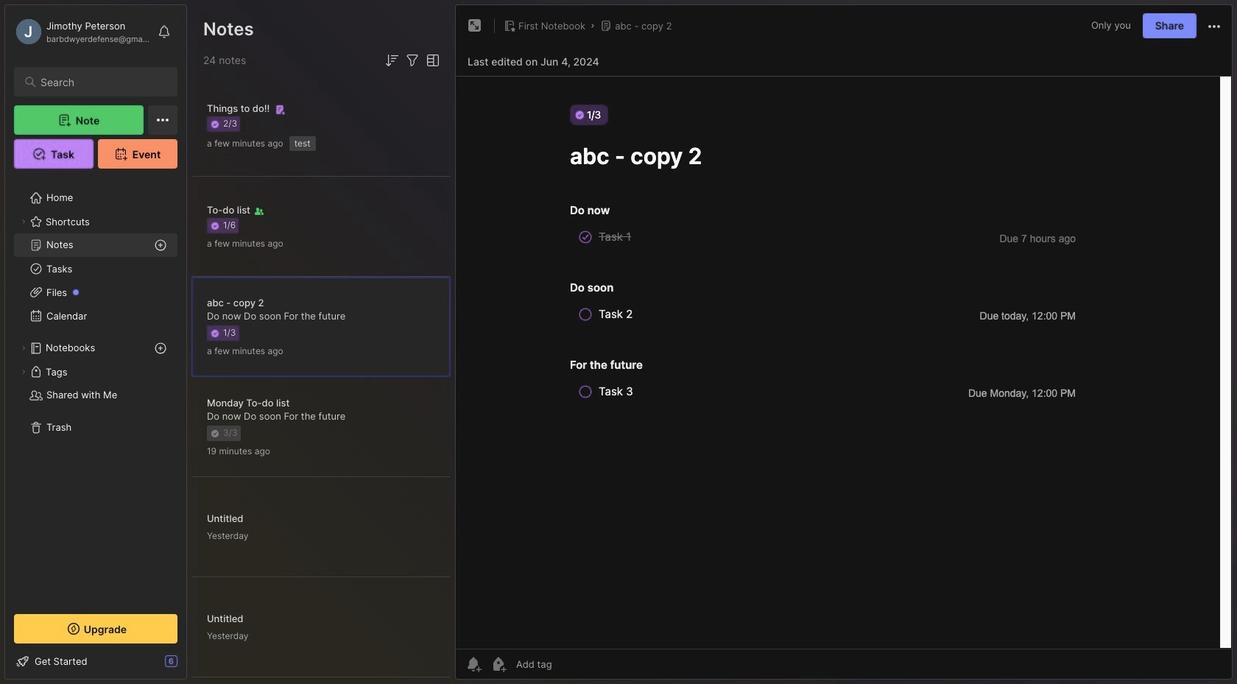 Task type: locate. For each thing, give the bounding box(es) containing it.
tree inside main element
[[5, 178, 186, 601]]

expand tags image
[[19, 368, 28, 377]]

Add tag field
[[515, 658, 626, 671]]

View options field
[[421, 52, 442, 69]]

note window element
[[455, 4, 1233, 684]]

Help and Learning task checklist field
[[5, 650, 186, 673]]

Search text field
[[41, 75, 164, 89]]

None search field
[[41, 73, 164, 91]]

Account field
[[14, 17, 150, 46]]

More actions field
[[1206, 16, 1224, 35]]

Add filters field
[[404, 52, 421, 69]]

tree
[[5, 178, 186, 601]]

more actions image
[[1206, 18, 1224, 35]]

add a reminder image
[[465, 656, 483, 673]]

main element
[[0, 0, 192, 685]]



Task type: vqa. For each thing, say whether or not it's contained in the screenshot.
Documents TAB
no



Task type: describe. For each thing, give the bounding box(es) containing it.
expand notebooks image
[[19, 344, 28, 353]]

add tag image
[[490, 656, 508, 673]]

Note Editor text field
[[456, 76, 1233, 649]]

click to collapse image
[[186, 657, 197, 675]]

none search field inside main element
[[41, 73, 164, 91]]

add filters image
[[404, 52, 421, 69]]

Sort options field
[[383, 52, 401, 69]]

expand note image
[[466, 17, 484, 35]]



